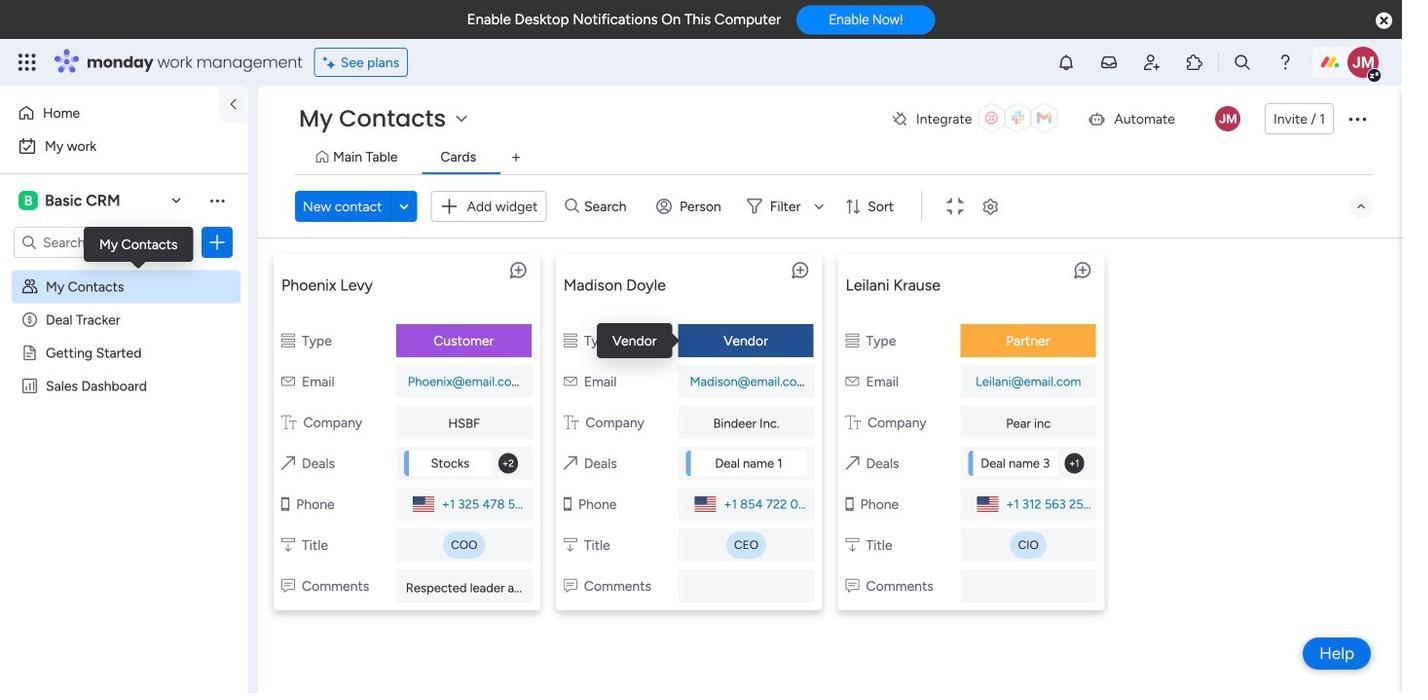 Task type: locate. For each thing, give the bounding box(es) containing it.
2 v2 small long text column image from the left
[[564, 578, 577, 595]]

0 horizontal spatial v2 board relation small image
[[282, 455, 295, 472]]

0 horizontal spatial v2 email column image
[[282, 374, 295, 390]]

search everything image
[[1233, 53, 1253, 72]]

collapse image
[[1354, 199, 1370, 214]]

v2 search image
[[565, 196, 580, 217]]

v2 small long text column image
[[282, 578, 295, 595], [564, 578, 577, 595], [846, 578, 860, 595]]

2 vertical spatial option
[[0, 269, 248, 273]]

v2 mobile phone image
[[282, 496, 290, 513], [846, 496, 854, 513]]

0 horizontal spatial small dropdown column outline image
[[282, 537, 295, 554]]

1 horizontal spatial v2 mobile phone image
[[846, 496, 854, 513]]

v2 email column image
[[282, 374, 295, 390], [564, 374, 577, 390], [846, 374, 860, 390]]

1 small dropdown column outline image from the left
[[282, 537, 295, 554]]

0 horizontal spatial v2 mobile phone image
[[282, 496, 290, 513]]

1 v2 board relation small image from the left
[[282, 455, 295, 472]]

Search in workspace field
[[41, 231, 163, 254]]

small dropdown column outline image
[[282, 537, 295, 554], [564, 537, 577, 554]]

jeremy miller image down the dapulse close image
[[1348, 47, 1380, 78]]

2 v2 board relation small image from the left
[[564, 455, 578, 472]]

2 horizontal spatial v2 email column image
[[846, 374, 860, 390]]

1 horizontal spatial jeremy miller image
[[1348, 47, 1380, 78]]

v2 email column image for v2 status outline image corresponding to dapulse text column icon
[[564, 374, 577, 390]]

1 horizontal spatial dapulse text column image
[[846, 415, 861, 431]]

add view image
[[512, 151, 520, 165]]

invite members image
[[1143, 53, 1162, 72]]

1 dapulse text column image from the left
[[282, 415, 297, 431]]

v2 status outline image
[[564, 333, 577, 349], [846, 333, 860, 349]]

3 v2 board relation small image from the left
[[846, 455, 860, 472]]

1 horizontal spatial v2 board relation small image
[[564, 455, 578, 472]]

v2 status outline image
[[282, 333, 295, 349]]

2 v2 email column image from the left
[[564, 374, 577, 390]]

1 horizontal spatial v2 email column image
[[564, 374, 577, 390]]

v2 board relation small image
[[282, 455, 295, 472], [564, 455, 578, 472], [846, 455, 860, 472]]

1 horizontal spatial small dropdown column outline image
[[564, 537, 577, 554]]

jeremy miller image down search everything icon
[[1216, 106, 1241, 132]]

3 v2 email column image from the left
[[846, 374, 860, 390]]

tab list
[[295, 142, 1374, 174]]

1 vertical spatial jeremy miller image
[[1216, 106, 1241, 132]]

v2 status outline image for dapulse text column icon
[[564, 333, 577, 349]]

2 dapulse text column image from the left
[[846, 415, 861, 431]]

1 v2 mobile phone image from the left
[[282, 496, 290, 513]]

2 horizontal spatial v2 small long text column image
[[846, 578, 860, 595]]

2 horizontal spatial v2 board relation small image
[[846, 455, 860, 472]]

v2 small long text column image for second small dropdown column outline image from the right
[[282, 578, 295, 595]]

v2 email column image for v2 status outline icon
[[282, 374, 295, 390]]

update feed image
[[1100, 53, 1119, 72]]

public dashboard image
[[20, 377, 39, 396]]

Search field
[[580, 193, 638, 220]]

2 v2 status outline image from the left
[[846, 333, 860, 349]]

3 v2 small long text column image from the left
[[846, 578, 860, 595]]

1 v2 status outline image from the left
[[564, 333, 577, 349]]

1 horizontal spatial v2 small long text column image
[[564, 578, 577, 595]]

dapulse text column image
[[282, 415, 297, 431], [846, 415, 861, 431]]

v2 mobile phone image
[[564, 496, 572, 513]]

0 horizontal spatial v2 small long text column image
[[282, 578, 295, 595]]

tab
[[501, 142, 532, 173]]

dapulse text column image for v2 mobile phone image associated with second small dropdown column outline image from the right
[[282, 415, 297, 431]]

workspace selection element
[[19, 189, 123, 212]]

option
[[12, 97, 208, 129], [12, 131, 237, 162], [0, 269, 248, 273]]

0 horizontal spatial v2 status outline image
[[564, 333, 577, 349]]

0 vertical spatial jeremy miller image
[[1348, 47, 1380, 78]]

1 v2 email column image from the left
[[282, 374, 295, 390]]

jeremy miller image
[[1348, 47, 1380, 78], [1216, 106, 1241, 132]]

row group
[[266, 246, 1395, 626]]

workspace options image
[[208, 191, 227, 210]]

v2 small long text column image for second small dropdown column outline image from left
[[564, 578, 577, 595]]

1 horizontal spatial v2 status outline image
[[846, 333, 860, 349]]

see plans image
[[323, 51, 341, 73]]

list box
[[0, 266, 248, 666]]

0 horizontal spatial jeremy miller image
[[1216, 106, 1241, 132]]

1 v2 small long text column image from the left
[[282, 578, 295, 595]]

0 horizontal spatial dapulse text column image
[[282, 415, 297, 431]]

small dropdown column outline image
[[846, 537, 860, 554]]

2 v2 mobile phone image from the left
[[846, 496, 854, 513]]

workspace image
[[19, 190, 38, 211]]

v2 status outline image for small dropdown column outline icon's v2 mobile phone image dapulse text column image
[[846, 333, 860, 349]]



Task type: describe. For each thing, give the bounding box(es) containing it.
v2 small long text column image for small dropdown column outline icon
[[846, 578, 860, 595]]

help image
[[1276, 53, 1296, 72]]

1 vertical spatial option
[[12, 131, 237, 162]]

options image
[[208, 233, 227, 252]]

select product image
[[18, 53, 37, 72]]

public board image
[[20, 344, 39, 362]]

0 vertical spatial option
[[12, 97, 208, 129]]

monday marketplace image
[[1186, 53, 1205, 72]]

2 small dropdown column outline image from the left
[[564, 537, 577, 554]]

v2 mobile phone image for small dropdown column outline icon
[[846, 496, 854, 513]]

arrow down image
[[808, 195, 831, 218]]

dapulse text column image
[[564, 415, 579, 431]]

dapulse text column image for small dropdown column outline icon's v2 mobile phone image
[[846, 415, 861, 431]]

v2 email column image for v2 status outline image corresponding to small dropdown column outline icon's v2 mobile phone image dapulse text column image
[[846, 374, 860, 390]]

v2 board relation small image for v2 mobile phone image associated with second small dropdown column outline image from the right
[[282, 455, 295, 472]]

v2 mobile phone image for second small dropdown column outline image from the right
[[282, 496, 290, 513]]

v2 board relation small image for small dropdown column outline icon's v2 mobile phone image
[[846, 455, 860, 472]]

angle down image
[[400, 199, 409, 214]]

v2 board relation small image for v2 mobile phone icon on the bottom of the page
[[564, 455, 578, 472]]

options image
[[1346, 107, 1370, 131]]

dapulse close image
[[1377, 11, 1393, 31]]

notifications image
[[1057, 53, 1077, 72]]



Task type: vqa. For each thing, say whether or not it's contained in the screenshot.
monday marketplace image
yes



